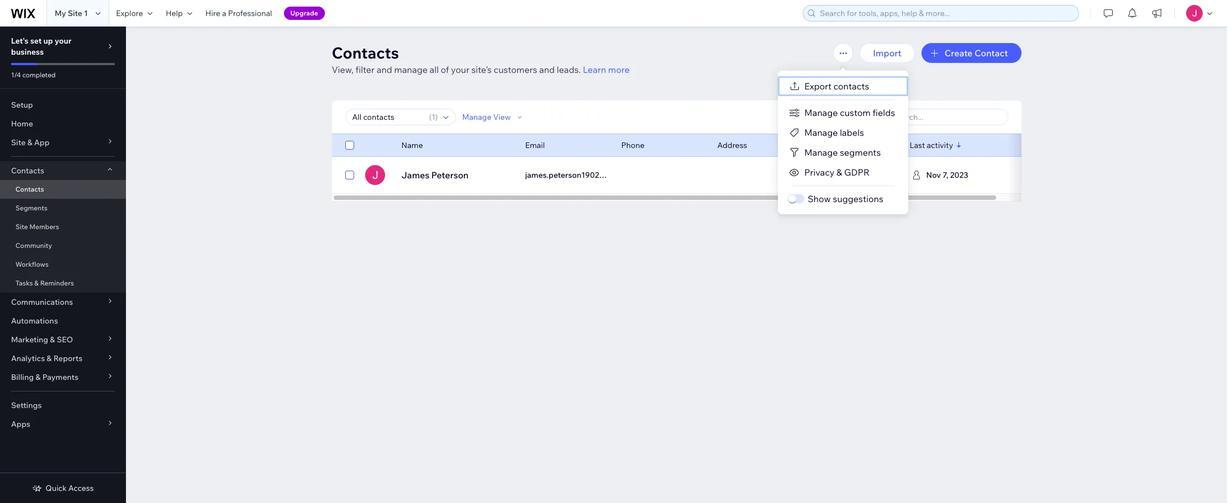 Task type: vqa. For each thing, say whether or not it's contained in the screenshot.
1/4
yes



Task type: locate. For each thing, give the bounding box(es) containing it.
1 horizontal spatial your
[[451, 64, 470, 75]]

1/4 completed
[[11, 71, 56, 79]]

contacts up filter
[[332, 43, 399, 62]]

segments
[[15, 204, 48, 212]]

1 vertical spatial your
[[451, 64, 470, 75]]

site for site member
[[821, 172, 836, 179]]

my
[[55, 8, 66, 18]]

access
[[68, 484, 94, 494]]

learn more button
[[583, 63, 630, 76]]

your right up
[[55, 36, 71, 46]]

billing
[[11, 373, 34, 382]]

site & app
[[11, 138, 50, 148]]

site members link
[[0, 218, 126, 237]]

segments
[[840, 147, 881, 158]]

contacts down site & app
[[11, 166, 44, 176]]

0 vertical spatial view
[[493, 112, 511, 122]]

and right filter
[[377, 64, 392, 75]]

& right tasks
[[34, 279, 39, 287]]

sidebar element
[[0, 27, 126, 504]]

community link
[[0, 237, 126, 255]]

hire a professional link
[[199, 0, 279, 27]]

your right "of"
[[451, 64, 470, 75]]

0 horizontal spatial your
[[55, 36, 71, 46]]

your inside the let's set up your business
[[55, 36, 71, 46]]

contacts
[[834, 81, 870, 92]]

0 vertical spatial member
[[814, 140, 845, 150]]

1 vertical spatial 1
[[432, 112, 436, 122]]

billing & payments button
[[0, 368, 126, 387]]

manage down filter button
[[805, 127, 838, 138]]

contacts
[[332, 43, 399, 62], [11, 166, 44, 176], [15, 185, 44, 193]]

member status
[[814, 140, 869, 150]]

manage inside manage segments button
[[805, 147, 838, 158]]

payments
[[42, 373, 78, 382]]

upgrade
[[290, 9, 318, 17]]

& for analytics
[[47, 354, 52, 364]]

manage for manage segments
[[805, 147, 838, 158]]

set
[[30, 36, 42, 46]]

1 and from the left
[[377, 64, 392, 75]]

view right nov
[[945, 170, 965, 181]]

Unsaved view field
[[349, 109, 426, 125]]

gdpr
[[845, 167, 870, 178]]

site members
[[15, 223, 59, 231]]

menu
[[778, 76, 909, 209]]

site inside popup button
[[11, 138, 26, 148]]

hire
[[205, 8, 220, 18]]

your
[[55, 36, 71, 46], [451, 64, 470, 75]]

business
[[11, 47, 44, 57]]

nov
[[927, 170, 941, 180]]

site & app button
[[0, 133, 126, 152]]

manage for manage custom fields
[[805, 107, 838, 118]]

& left app
[[27, 138, 32, 148]]

( 1 )
[[429, 112, 438, 122]]

contacts button
[[0, 161, 126, 180]]

manage for manage view
[[462, 112, 492, 122]]

2 vertical spatial contacts
[[15, 185, 44, 193]]

automations
[[11, 316, 58, 326]]

0 horizontal spatial view
[[493, 112, 511, 122]]

site
[[68, 8, 82, 18], [11, 138, 26, 148], [821, 172, 836, 179], [15, 223, 28, 231]]

1
[[84, 8, 88, 18], [432, 112, 436, 122]]

workflows link
[[0, 255, 126, 274]]

manage custom fields button
[[778, 103, 909, 123]]

communications button
[[0, 293, 126, 312]]

name
[[402, 140, 423, 150]]

manage up privacy
[[805, 147, 838, 158]]

status
[[846, 140, 869, 150]]

custom
[[840, 107, 871, 118]]

None checkbox
[[345, 139, 354, 152]]

contacts link
[[0, 180, 126, 199]]

& right "billing"
[[36, 373, 41, 382]]

1 vertical spatial contacts
[[11, 166, 44, 176]]

None checkbox
[[345, 169, 354, 182]]

& inside button
[[837, 167, 843, 178]]

0 vertical spatial your
[[55, 36, 71, 46]]

& for site
[[27, 138, 32, 148]]

manage
[[394, 64, 428, 75]]

apps
[[11, 420, 30, 429]]

1 right unsaved view field
[[432, 112, 436, 122]]

settings
[[11, 401, 42, 411]]

tasks & reminders link
[[0, 274, 126, 293]]

& inside popup button
[[36, 373, 41, 382]]

contacts up segments
[[15, 185, 44, 193]]

2023
[[951, 170, 969, 180]]

view down customers
[[493, 112, 511, 122]]

Search for tools, apps, help & more... field
[[817, 6, 1076, 21]]

show suggestions
[[808, 193, 884, 205]]

member down manage labels at top
[[814, 140, 845, 150]]

site up the show
[[821, 172, 836, 179]]

professional
[[228, 8, 272, 18]]

export contacts button
[[778, 76, 909, 96]]

site member
[[821, 172, 865, 179]]

marketing & seo
[[11, 335, 73, 345]]

manage labels
[[805, 127, 864, 138]]

& left gdpr
[[837, 167, 843, 178]]

& inside dropdown button
[[50, 335, 55, 345]]

site down segments
[[15, 223, 28, 231]]

james
[[402, 170, 430, 181]]

site down 'home'
[[11, 138, 26, 148]]

leads.
[[557, 64, 581, 75]]

and
[[377, 64, 392, 75], [539, 64, 555, 75]]

contacts inside dropdown button
[[11, 166, 44, 176]]

learn
[[583, 64, 606, 75]]

)
[[436, 112, 438, 122]]

manage up manage labels at top
[[805, 107, 838, 118]]

manage inside manage labels "button"
[[805, 127, 838, 138]]

privacy & gdpr
[[805, 167, 870, 178]]

tasks
[[15, 279, 33, 287]]

1 horizontal spatial and
[[539, 64, 555, 75]]

privacy
[[805, 167, 835, 178]]

view,
[[332, 64, 354, 75]]

0 vertical spatial contacts
[[332, 43, 399, 62]]

member
[[814, 140, 845, 150], [837, 172, 865, 179]]

1 right my at the left of page
[[84, 8, 88, 18]]

manage
[[805, 107, 838, 118], [462, 112, 492, 122], [805, 127, 838, 138], [805, 147, 838, 158]]

marketing & seo button
[[0, 331, 126, 349]]

& left "seo" at the bottom left of the page
[[50, 335, 55, 345]]

email
[[525, 140, 545, 150]]

segments link
[[0, 199, 126, 218]]

& left reports
[[47, 354, 52, 364]]

create
[[945, 48, 973, 59]]

manage inside manage custom fields button
[[805, 107, 838, 118]]

1 horizontal spatial view
[[945, 170, 965, 181]]

and left leads.
[[539, 64, 555, 75]]

0 horizontal spatial and
[[377, 64, 392, 75]]

setup link
[[0, 96, 126, 114]]

1 horizontal spatial 1
[[432, 112, 436, 122]]

0 vertical spatial 1
[[84, 8, 88, 18]]

manage right )
[[462, 112, 492, 122]]

member up the show suggestions
[[837, 172, 865, 179]]



Task type: describe. For each thing, give the bounding box(es) containing it.
contacts for contacts dropdown button
[[11, 166, 44, 176]]

site's
[[472, 64, 492, 75]]

manage segments
[[805, 147, 881, 158]]

more
[[608, 64, 630, 75]]

1 vertical spatial view
[[945, 170, 965, 181]]

contacts for contacts link
[[15, 185, 44, 193]]

& for billing
[[36, 373, 41, 382]]

last
[[910, 140, 925, 150]]

& for privacy
[[837, 167, 843, 178]]

quick access button
[[32, 484, 94, 494]]

show suggestions button
[[778, 189, 909, 209]]

manage custom fields
[[805, 107, 895, 118]]

settings link
[[0, 396, 126, 415]]

address
[[718, 140, 748, 150]]

james peterson image
[[365, 165, 385, 185]]

manage for manage labels
[[805, 127, 838, 138]]

workflows
[[15, 260, 49, 269]]

app
[[34, 138, 50, 148]]

let's
[[11, 36, 29, 46]]

export contacts
[[805, 81, 870, 92]]

quick access
[[46, 484, 94, 494]]

view link
[[932, 165, 979, 185]]

automations link
[[0, 312, 126, 331]]

peterson
[[432, 170, 469, 181]]

marketing
[[11, 335, 48, 345]]

home link
[[0, 114, 126, 133]]

nov 7, 2023
[[927, 170, 969, 180]]

import
[[873, 48, 902, 59]]

1/4
[[11, 71, 21, 79]]

manage view button
[[462, 112, 524, 122]]

let's set up your business
[[11, 36, 71, 57]]

7,
[[943, 170, 949, 180]]

my site 1
[[55, 8, 88, 18]]

create contact button
[[922, 43, 1022, 63]]

all
[[430, 64, 439, 75]]

0 horizontal spatial 1
[[84, 8, 88, 18]]

help
[[166, 8, 183, 18]]

analytics & reports button
[[0, 349, 126, 368]]

of
[[441, 64, 449, 75]]

export
[[805, 81, 832, 92]]

community
[[15, 242, 52, 250]]

contacts inside contacts view, filter and manage all of your site's customers and leads. learn more
[[332, 43, 399, 62]]

setup
[[11, 100, 33, 110]]

your inside contacts view, filter and manage all of your site's customers and leads. learn more
[[451, 64, 470, 75]]

menu containing export contacts
[[778, 76, 909, 209]]

filter
[[817, 112, 836, 122]]

site for site & app
[[11, 138, 26, 148]]

seo
[[57, 335, 73, 345]]

quick
[[46, 484, 67, 494]]

& for marketing
[[50, 335, 55, 345]]

(
[[429, 112, 432, 122]]

reminders
[[40, 279, 74, 287]]

apps button
[[0, 415, 126, 434]]

home
[[11, 119, 33, 129]]

import button
[[860, 43, 915, 63]]

fields
[[873, 107, 895, 118]]

site for site members
[[15, 223, 28, 231]]

activity
[[927, 140, 954, 150]]

tasks & reminders
[[15, 279, 74, 287]]

last activity
[[910, 140, 954, 150]]

contacts view, filter and manage all of your site's customers and leads. learn more
[[332, 43, 630, 75]]

billing & payments
[[11, 373, 78, 382]]

manage view
[[462, 112, 511, 122]]

phone
[[622, 140, 645, 150]]

manage labels button
[[778, 123, 909, 143]]

james.peterson1902@gmail.com
[[525, 170, 645, 180]]

suggestions
[[833, 193, 884, 205]]

analytics
[[11, 354, 45, 364]]

2 and from the left
[[539, 64, 555, 75]]

upgrade button
[[284, 7, 325, 20]]

& for tasks
[[34, 279, 39, 287]]

help button
[[159, 0, 199, 27]]

site right my at the left of page
[[68, 8, 82, 18]]

reports
[[53, 354, 82, 364]]

filter button
[[797, 109, 846, 125]]

filter
[[356, 64, 375, 75]]

1 vertical spatial member
[[837, 172, 865, 179]]

a
[[222, 8, 226, 18]]

Search... field
[[890, 109, 1005, 125]]

james peterson
[[402, 170, 469, 181]]

communications
[[11, 297, 73, 307]]

contact
[[975, 48, 1008, 59]]

create contact
[[945, 48, 1008, 59]]

explore
[[116, 8, 143, 18]]

privacy & gdpr button
[[778, 163, 909, 182]]

completed
[[22, 71, 56, 79]]



